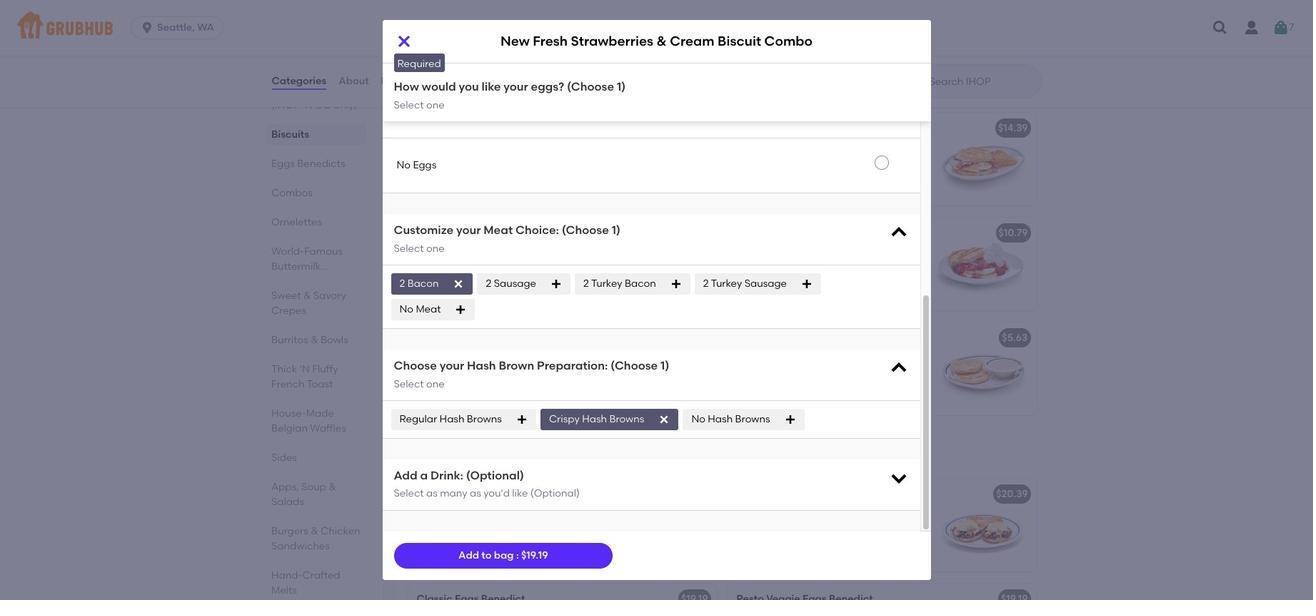Task type: locate. For each thing, give the bounding box(es) containing it.
chopped
[[763, 538, 807, 550]]

one down customize
[[426, 243, 445, 255]]

0 horizontal spatial sausage
[[494, 278, 536, 290]]

pork right or
[[491, 381, 513, 393]]

hash inside fresh strawberries & cream biscuit with 2 eggs*, 2 hickory-smoked bacon strips or pork sausage links & hash browns.
[[417, 396, 440, 408]]

served inside warm & flaky buttermilk biscuit served with hearty gravy, 2 eggs*, 2 pork sausage links, 2 hickory- smoked bacon strips & hash browns. *gravy may contain pork.
[[417, 262, 449, 274]]

3 select from the top
[[394, 378, 424, 390]]

add for add a drink: (optional)
[[394, 469, 418, 483]]

strips left or
[[451, 381, 476, 393]]

pork inside fresh strawberries & cream biscuit with 2 eggs*, 2 hickory-smoked bacon strips or pork sausage links & hash browns.
[[491, 381, 513, 393]]

0 vertical spatial muffin.
[[541, 538, 575, 550]]

flaky for filled
[[779, 247, 801, 259]]

peppers, down shredded
[[850, 538, 893, 550]]

new for new fresh strawberries & cream biscuit
[[737, 227, 759, 239]]

sausage
[[441, 276, 482, 288], [515, 381, 557, 393]]

one inside how would you like your eggs? (choose 1) select one
[[426, 99, 445, 111]]

& down the benedict
[[571, 523, 578, 535]]

1 sandwich from the left
[[519, 122, 568, 134]]

like right you
[[482, 80, 501, 94]]

like
[[482, 80, 501, 94], [512, 488, 528, 500]]

& down pancakes at the left of page
[[303, 290, 311, 302]]

& left flaky in the right bottom of the page
[[769, 352, 776, 364]]

fresh for new fresh strawberries & cream biscuit combo
[[533, 33, 568, 50]]

english
[[505, 538, 539, 550], [825, 567, 859, 579]]

0 vertical spatial chicken
[[441, 122, 482, 134]]

0 vertical spatial poached
[[494, 523, 538, 535]]

served for warm & flaky buttermilk biscuit served with hearty gravy, 2 eggs*, 2 pork sausage links, 2 hickory- smoked bacon strips & hash browns. *gravy may contain pork.
[[417, 262, 449, 274]]

fresh
[[533, 33, 568, 50], [761, 227, 788, 239], [417, 352, 443, 364]]

2 as from the left
[[470, 488, 481, 500]]

(optional) up you'd
[[466, 469, 524, 483]]

2 horizontal spatial fresh
[[761, 227, 788, 239]]

0 vertical spatial 1)
[[617, 80, 626, 94]]

your inside how would you like your eggs? (choose 1) select one
[[504, 80, 528, 94]]

buttermilk inside warm & flaky buttermilk biscuit served with hearty gravy, 2 eggs*, 2 pork sausage links, 2 hickory- smoked bacon strips & hash browns. *gravy may contain pork.
[[484, 247, 533, 259]]

0 vertical spatial add
[[394, 469, 418, 483]]

warm inside warm & flaky buttermilk biscuit served with hearty gravy, 2 eggs*, 2 pork sausage links, 2 hickory- smoked bacon strips & hash browns. *gravy may contain pork.
[[417, 247, 446, 259]]

new left the breakfast
[[737, 122, 759, 134]]

(choose right preparation:
[[611, 359, 658, 373]]

1 horizontal spatial sausage
[[745, 278, 787, 290]]

svg image inside 7 button
[[1272, 19, 1290, 36]]

smoked up *gravy
[[417, 291, 455, 303]]

select down choose
[[394, 378, 424, 390]]

svg image left no hash browns
[[659, 414, 670, 426]]

0 horizontal spatial hash
[[417, 396, 440, 408]]

& inside warm & flaky buttermilk biscuit served with whipped real butter.
[[769, 352, 776, 364]]

buttermilk up hearty
[[441, 227, 492, 239]]

0 vertical spatial (optional)
[[466, 469, 524, 483]]

1 horizontal spatial strips
[[491, 291, 517, 303]]

(choose right 'eggs?'
[[567, 80, 614, 94]]

on down chopped
[[795, 567, 808, 579]]

(choose right choice:
[[562, 224, 609, 237]]

browns. down 2 turkey bacon
[[555, 291, 593, 303]]

0 horizontal spatial add
[[394, 469, 418, 483]]

with down flaky in the right bottom of the page
[[771, 367, 792, 379]]

bacon inside smoky bourbon bacon jam, hickory- smoked bacon, poached eggs* & hollandaise on an english muffin.
[[495, 509, 527, 521]]

0 vertical spatial sausage
[[441, 276, 482, 288]]

smoked up links
[[527, 367, 565, 379]]

add left to
[[459, 550, 479, 562]]

poached up :
[[494, 523, 538, 535]]

to
[[482, 550, 492, 562]]

0 horizontal spatial whipped
[[794, 367, 836, 379]]

0 horizontal spatial eggs*,
[[447, 367, 477, 379]]

no inside button
[[397, 159, 411, 172]]

1 horizontal spatial bacon
[[461, 489, 493, 501]]

1 vertical spatial fresh
[[761, 227, 788, 239]]

1 horizontal spatial sausage
[[515, 381, 557, 393]]

0 horizontal spatial pork
[[417, 276, 439, 288]]

bacon for 2  bacon
[[408, 278, 439, 290]]

fire-roasted poblano peppers, red bell peppers & onions, shredded beef, chopped serrano peppers, poached eggs* & poblano hollandaise on an english muffin.
[[737, 509, 902, 579]]

whipped down flaky in the right bottom of the page
[[794, 367, 836, 379]]

0 horizontal spatial eggs*
[[540, 523, 568, 535]]

1 horizontal spatial browns.
[[555, 291, 593, 303]]

how would you like your eggs? (choose 1) select one
[[394, 80, 626, 111]]

whipped inside warm & flaky buttermilk biscuit served with whipped real butter.
[[794, 367, 836, 379]]

your inside choose your hash brown preparation:  (choose 1) select one
[[440, 359, 464, 373]]

whipped
[[842, 291, 884, 303], [794, 367, 836, 379]]

chicken down up*
[[441, 122, 482, 134]]

peppers
[[756, 523, 797, 535]]

biscuit inside warm & flaky buttermilk biscuit served with hearty gravy, 2 eggs*, 2 pork sausage links, 2 hickory- smoked bacon strips & hash browns. *gravy may contain pork.
[[536, 247, 568, 259]]

your for hash
[[440, 359, 464, 373]]

0 vertical spatial english
[[505, 538, 539, 550]]

hollandaise inside smoky bourbon bacon jam, hickory- smoked bacon, poached eggs* & hollandaise on an english muffin.
[[417, 538, 473, 550]]

whipped up sugar. at the bottom right of the page
[[842, 291, 884, 303]]

reviews button
[[380, 56, 422, 107]]

select down how
[[394, 99, 424, 111]]

2 inside button
[[397, 49, 402, 62]]

butter.
[[860, 367, 891, 379]]

cream for new fresh strawberries & cream biscuit
[[865, 227, 899, 239]]

pesto veggie eggs benedict image
[[930, 584, 1037, 601]]

warm for buttermilk
[[417, 247, 446, 259]]

sausage down filled
[[745, 278, 787, 290]]

strips down 2 sausage
[[491, 291, 517, 303]]

0 vertical spatial smoked
[[417, 291, 455, 303]]

browns.
[[555, 291, 593, 303], [443, 396, 480, 408]]

biscuits up 2 sunny side up*
[[405, 79, 464, 97]]

house-made belgian waffles
[[271, 408, 346, 435]]

served up no hash browns
[[737, 367, 769, 379]]

1 vertical spatial peppers,
[[850, 538, 893, 550]]

eggs benedicts up the combos
[[271, 158, 345, 170]]

pork inside warm & flaky buttermilk biscuit served with hearty gravy, 2 eggs*, 2 pork sausage links, 2 hickory- smoked bacon strips & hash browns. *gravy may contain pork.
[[417, 276, 439, 288]]

your for meat
[[456, 224, 481, 237]]

0 vertical spatial served
[[417, 262, 449, 274]]

smoked
[[417, 291, 455, 303], [527, 367, 565, 379], [417, 523, 455, 535]]

your inside customize your meat choice: (choose 1) select one
[[456, 224, 481, 237]]

1 horizontal spatial turkey
[[711, 278, 742, 290]]

0 vertical spatial hash
[[529, 291, 553, 303]]

your right choose
[[440, 359, 464, 373]]

lunch/dinner beverage bundle image
[[610, 0, 717, 50]]

may
[[453, 305, 474, 317]]

1 horizontal spatial served
[[737, 367, 769, 379]]

warm down customize
[[417, 247, 446, 259]]

& inside apps, soup & salads
[[328, 481, 336, 494]]

biscuit up mousse,
[[856, 247, 888, 259]]

0 horizontal spatial a
[[420, 469, 428, 483]]

of
[[869, 276, 879, 288]]

1 vertical spatial 1)
[[612, 224, 621, 237]]

hash inside warm & flaky buttermilk biscuit served with hearty gravy, 2 eggs*, 2 pork sausage links, 2 hickory- smoked bacon strips & hash browns. *gravy may contain pork.
[[529, 291, 553, 303]]

2
[[397, 49, 402, 62], [397, 104, 402, 117], [540, 262, 545, 274], [580, 262, 585, 274], [510, 276, 516, 288], [400, 278, 405, 290], [486, 278, 492, 290], [584, 278, 589, 290], [703, 278, 709, 290], [439, 367, 445, 379], [480, 367, 485, 379]]

hickory- inside warm & flaky buttermilk biscuit served with hearty gravy, 2 eggs*, 2 pork sausage links, 2 hickory- smoked bacon strips & hash browns. *gravy may contain pork.
[[518, 276, 557, 288]]

1 vertical spatial smoked
[[527, 367, 565, 379]]

svg image right 2 sausage
[[551, 279, 562, 290]]

2 one from the top
[[426, 243, 445, 255]]

eggs benedicts
[[271, 158, 345, 170], [405, 446, 521, 464]]

new down sunny
[[417, 122, 439, 134]]

made
[[306, 408, 334, 420]]

crispy
[[549, 413, 580, 426]]

eggs*, inside warm & flaky buttermilk biscuit served with hearty gravy, 2 eggs*, 2 pork sausage links, 2 hickory- smoked bacon strips & hash browns. *gravy may contain pork.
[[548, 262, 577, 274]]

2 select from the top
[[394, 243, 424, 255]]

select inside choose your hash brown preparation:  (choose 1) select one
[[394, 378, 424, 390]]

poached down beef,
[[737, 552, 781, 564]]

1 vertical spatial hickory-
[[488, 367, 527, 379]]

1 vertical spatial your
[[456, 224, 481, 237]]

1 browns from the left
[[467, 413, 502, 426]]

on
[[475, 538, 488, 550], [795, 567, 808, 579]]

many
[[440, 488, 468, 500]]

served up the 2  bacon
[[417, 262, 449, 274]]

eggs down sunny
[[413, 159, 437, 172]]

hollandaise down beef,
[[737, 567, 793, 579]]

1 vertical spatial on
[[795, 567, 808, 579]]

toast
[[307, 379, 333, 391]]

poblano
[[798, 509, 839, 521], [824, 552, 864, 564]]

select inside add a drink: (optional) select as many as you'd like (optional)
[[394, 488, 424, 500]]

roasted
[[759, 509, 796, 521]]

1 vertical spatial chicken
[[320, 526, 360, 538]]

add inside add a drink: (optional) select as many as you'd like (optional)
[[394, 469, 418, 483]]

1 horizontal spatial bacon
[[457, 291, 489, 303]]

an inside smoky bourbon bacon jam, hickory- smoked bacon, poached eggs* & hollandaise on an english muffin.
[[490, 538, 503, 550]]

0 vertical spatial one
[[426, 99, 445, 111]]

select
[[394, 99, 424, 111], [394, 243, 424, 255], [394, 378, 424, 390], [394, 488, 424, 500]]

poblano down serrano
[[824, 552, 864, 564]]

salads
[[271, 496, 304, 509]]

gravy
[[540, 227, 569, 239]]

new fresh strawberries & cream biscuit combo
[[501, 33, 813, 50]]

'n inside thick 'n fluffy french toast
[[299, 364, 310, 376]]

new right egg
[[501, 33, 530, 50]]

2 flaky from the left
[[779, 247, 801, 259]]

poblano up onions,
[[798, 509, 839, 521]]

$14.39
[[998, 122, 1028, 134]]

pork
[[417, 276, 439, 288], [491, 381, 513, 393]]

0 vertical spatial (choose
[[567, 80, 614, 94]]

1 horizontal spatial muffin.
[[861, 567, 895, 579]]

with left hearty
[[451, 262, 472, 274]]

hickory- down gravy,
[[518, 276, 557, 288]]

1 vertical spatial browns.
[[443, 396, 480, 408]]

1 vertical spatial a
[[420, 469, 428, 483]]

belgian
[[271, 423, 307, 435]]

biscuit down gravy at the top of the page
[[536, 247, 568, 259]]

eggs benedicts up drink:
[[405, 446, 521, 464]]

3 browns from the left
[[735, 413, 770, 426]]

regular hash browns
[[400, 413, 502, 426]]

1 vertical spatial combo
[[572, 227, 608, 239]]

muffin. inside fire-roasted poblano peppers, red bell peppers & onions, shredded beef, chopped serrano peppers, poached eggs* & poblano hollandaise on an english muffin.
[[861, 567, 895, 579]]

meat up hearty
[[484, 224, 513, 237]]

1 turkey from the left
[[591, 278, 623, 290]]

hash
[[467, 359, 496, 373], [440, 413, 465, 426], [582, 413, 607, 426], [708, 413, 733, 426]]

(choose inside how would you like your eggs? (choose 1) select one
[[567, 80, 614, 94]]

1 horizontal spatial hash
[[529, 291, 553, 303]]

2 turkey bacon
[[584, 278, 656, 290]]

biscuit inside warm & flaky buttermilk biscuit split & filled with cheesecake mousse, fresh strawberries, a drizzle of our old-fashioned syrup, whipped topping & powdered sugar.
[[856, 247, 888, 259]]

smoked inside fresh strawberries & cream biscuit with 2 eggs*, 2 hickory-smoked bacon strips or pork sausage links & hash browns.
[[527, 367, 565, 379]]

reviews
[[381, 75, 421, 87]]

warm & flaky buttermilk biscuit served with whipped real butter.
[[737, 352, 891, 379]]

with up regular
[[417, 367, 437, 379]]

0 horizontal spatial served
[[417, 262, 449, 274]]

as
[[426, 488, 438, 500], [470, 488, 481, 500]]

1 vertical spatial one
[[426, 243, 445, 255]]

bacon
[[408, 278, 439, 290], [625, 278, 656, 290], [461, 489, 493, 501]]

1 horizontal spatial pork
[[491, 381, 513, 393]]

svg image
[[140, 21, 154, 35], [453, 279, 465, 290], [551, 279, 562, 290], [659, 414, 670, 426]]

hickory- up or
[[488, 367, 527, 379]]

browns. up regular hash browns
[[443, 396, 480, 408]]

0 vertical spatial hickory-
[[518, 276, 557, 288]]

buttermilk up gravy,
[[484, 247, 533, 259]]

one down would
[[426, 99, 445, 111]]

choice:
[[516, 224, 559, 237]]

your left 'eggs?'
[[504, 80, 528, 94]]

warm up filled
[[737, 247, 766, 259]]

beef,
[[737, 538, 761, 550]]

mousse,
[[856, 262, 896, 274]]

2 horizontal spatial bacon
[[495, 509, 527, 521]]

1 horizontal spatial browns
[[610, 413, 645, 426]]

buttermilk for links,
[[484, 247, 533, 259]]

0 horizontal spatial english
[[505, 538, 539, 550]]

& up sandwiches
[[310, 526, 318, 538]]

biscuit for eggs*,
[[536, 247, 568, 259]]

spicy poblano eggs benedict image
[[930, 479, 1037, 572]]

benedicts up the combos
[[297, 158, 345, 170]]

an down serrano
[[810, 567, 823, 579]]

choose
[[394, 359, 437, 373]]

svg image for crispy hash browns
[[659, 414, 670, 426]]

no for no eggs
[[397, 159, 411, 172]]

your up hearty
[[456, 224, 481, 237]]

bacon
[[457, 291, 489, 303], [417, 381, 448, 393], [495, 509, 527, 521]]

1 vertical spatial sausage
[[515, 381, 557, 393]]

eggs*,
[[548, 262, 577, 274], [447, 367, 477, 379]]

1 vertical spatial hash
[[417, 396, 440, 408]]

0 horizontal spatial browns
[[467, 413, 502, 426]]

0 horizontal spatial an
[[490, 538, 503, 550]]

(choose inside choose your hash brown preparation:  (choose 1) select one
[[611, 359, 658, 373]]

2 sandwich from the left
[[846, 122, 895, 134]]

0 vertical spatial hollandaise
[[417, 538, 473, 550]]

1 horizontal spatial eggs*,
[[548, 262, 577, 274]]

new
[[501, 33, 530, 50], [417, 122, 439, 134], [737, 122, 759, 134], [417, 227, 439, 239], [737, 227, 759, 239]]

or
[[479, 381, 489, 393]]

0 horizontal spatial hollandaise
[[417, 538, 473, 550]]

0 vertical spatial an
[[490, 538, 503, 550]]

2 vertical spatial (choose
[[611, 359, 658, 373]]

whipped inside warm & flaky buttermilk biscuit split & filled with cheesecake mousse, fresh strawberries, a drizzle of our old-fashioned syrup, whipped topping & powdered sugar.
[[842, 291, 884, 303]]

buttermilk
[[441, 227, 492, 239], [271, 261, 320, 273]]

flaky inside warm & flaky buttermilk biscuit served with hearty gravy, 2 eggs*, 2 pork sausage links, 2 hickory- smoked bacon strips & hash browns. *gravy may contain pork.
[[459, 247, 481, 259]]

fresh up filled
[[761, 227, 788, 239]]

add a drink: (optional) select as many as you'd like (optional)
[[394, 469, 580, 500]]

1 horizontal spatial eggs*
[[783, 552, 811, 564]]

a
[[828, 276, 834, 288], [420, 469, 428, 483]]

add up bourbon
[[394, 469, 418, 483]]

about button
[[338, 56, 370, 107]]

1 flaky from the left
[[459, 247, 481, 259]]

1 horizontal spatial meat
[[484, 224, 513, 237]]

family
[[271, 84, 303, 96]]

biscuit for mousse,
[[856, 247, 888, 259]]

eggs* down jam,
[[540, 523, 568, 535]]

0 horizontal spatial meat
[[416, 304, 441, 316]]

biscuit up butter.
[[858, 352, 890, 364]]

1 vertical spatial eggs*,
[[447, 367, 477, 379]]

eggs* down chopped
[[783, 552, 811, 564]]

$20.39
[[997, 489, 1028, 501]]

0 horizontal spatial chicken
[[320, 526, 360, 538]]

2 horizontal spatial cream
[[865, 227, 899, 239]]

0 vertical spatial cream
[[670, 33, 715, 50]]

sausage down brown
[[515, 381, 557, 393]]

& up 2 sunny side up* button
[[657, 33, 667, 50]]

waffles
[[310, 423, 346, 435]]

1 vertical spatial buttermilk
[[271, 261, 320, 273]]

0 vertical spatial biscuits
[[405, 79, 464, 97]]

new chicken biscuit sandwich image
[[610, 113, 717, 206]]

0 vertical spatial on
[[475, 538, 488, 550]]

bowls
[[320, 334, 348, 346]]

2 cage-free egg whites
[[397, 49, 514, 62]]

1 vertical spatial eggs benedicts
[[405, 446, 521, 464]]

svg image
[[1212, 19, 1229, 36], [1272, 19, 1290, 36], [395, 33, 412, 50], [889, 223, 909, 243], [670, 279, 682, 290], [801, 279, 813, 290], [455, 304, 467, 316], [889, 359, 909, 379], [516, 414, 528, 426], [785, 414, 796, 426], [889, 469, 909, 489]]

0 horizontal spatial cream
[[518, 352, 552, 364]]

warm inside warm & flaky buttermilk biscuit split & filled with cheesecake mousse, fresh strawberries, a drizzle of our old-fashioned syrup, whipped topping & powdered sugar.
[[737, 247, 766, 259]]

1 vertical spatial an
[[810, 567, 823, 579]]

new up filled
[[737, 227, 759, 239]]

1 vertical spatial served
[[737, 367, 769, 379]]

meat down the 2  bacon
[[416, 304, 441, 316]]

buttermilk up pancakes at the left of page
[[271, 261, 320, 273]]

1 horizontal spatial combo
[[765, 33, 813, 50]]

seattle, wa button
[[131, 16, 229, 39]]

browns for crispy hash browns
[[610, 413, 645, 426]]

0 vertical spatial meat
[[484, 224, 513, 237]]

soup
[[301, 481, 326, 494]]

7
[[1290, 21, 1295, 33]]

0 vertical spatial strawberries
[[571, 33, 654, 50]]

1 vertical spatial (choose
[[562, 224, 609, 237]]

0 vertical spatial combo
[[765, 33, 813, 50]]

2 vertical spatial one
[[426, 378, 445, 390]]

strawberries
[[571, 33, 654, 50], [790, 227, 852, 239], [445, 352, 506, 364]]

classic eggs benedict image
[[610, 584, 717, 601]]

1 vertical spatial poblano
[[824, 552, 864, 564]]

sandwich
[[519, 122, 568, 134], [846, 122, 895, 134]]

new breakfast biscuit sandwich
[[737, 122, 895, 134]]

buttermilk up cheesecake
[[804, 247, 853, 259]]

eggs* inside fire-roasted poblano peppers, red bell peppers & onions, shredded beef, chopped serrano peppers, poached eggs* & poblano hollandaise on an english muffin.
[[783, 552, 811, 564]]

bacon up may
[[457, 291, 489, 303]]

2 vertical spatial your
[[440, 359, 464, 373]]

thick 'n fluffy french toast
[[271, 364, 338, 391]]

a left drink:
[[420, 469, 428, 483]]

0 vertical spatial like
[[482, 80, 501, 94]]

chicken up sandwiches
[[320, 526, 360, 538]]

no
[[397, 159, 411, 172], [400, 304, 414, 316], [692, 413, 706, 426]]

& down customize
[[449, 247, 456, 259]]

buttermilk up real
[[806, 352, 856, 364]]

contain
[[476, 305, 514, 317]]

2 vertical spatial strawberries
[[445, 352, 506, 364]]

1 vertical spatial like
[[512, 488, 528, 500]]

new buttermilk biscuit image
[[930, 323, 1037, 416]]

an
[[490, 538, 503, 550], [810, 567, 823, 579]]

1 as from the left
[[426, 488, 438, 500]]

fresh up 'eggs?'
[[533, 33, 568, 50]]

strawberries for new fresh strawberries & cream biscuit combo
[[571, 33, 654, 50]]

crafted
[[302, 570, 340, 582]]

with up the strawberries,
[[772, 262, 793, 274]]

buttermilk inside warm & flaky buttermilk biscuit split & filled with cheesecake mousse, fresh strawberries, a drizzle of our old-fashioned syrup, whipped topping & powdered sugar.
[[804, 247, 853, 259]]

with inside warm & flaky buttermilk biscuit split & filled with cheesecake mousse, fresh strawberries, a drizzle of our old-fashioned syrup, whipped topping & powdered sugar.
[[772, 262, 793, 274]]

1 select from the top
[[394, 99, 424, 111]]

1 one from the top
[[426, 99, 445, 111]]

english inside smoky bourbon bacon jam, hickory- smoked bacon, poached eggs* & hollandaise on an english muffin.
[[505, 538, 539, 550]]

$16.79
[[679, 122, 708, 134]]

buttermilk inside world-famous buttermilk pancakes sweet & savory crepes
[[271, 261, 320, 273]]

strawberries for new fresh strawberries & cream biscuit
[[790, 227, 852, 239]]

4 select from the top
[[394, 488, 424, 500]]

eggs*, right choose
[[447, 367, 477, 379]]

0 vertical spatial pork
[[417, 276, 439, 288]]

2 turkey from the left
[[711, 278, 742, 290]]

7 button
[[1272, 15, 1295, 41]]

sausage down gravy,
[[494, 278, 536, 290]]

svg image left seattle,
[[140, 21, 154, 35]]

an left :
[[490, 538, 503, 550]]

smoky
[[417, 509, 449, 521]]

bourbon
[[451, 509, 493, 521]]

biscuits down (ihop
[[271, 129, 309, 141]]

1 horizontal spatial (optional)
[[531, 488, 580, 500]]

onions,
[[809, 523, 843, 535]]

new fresh strawberries & cream biscuit image
[[930, 218, 1037, 311]]

1 vertical spatial cream
[[865, 227, 899, 239]]

0 horizontal spatial buttermilk
[[271, 261, 320, 273]]

'n
[[302, 99, 312, 111], [299, 364, 310, 376]]

hollandaise down smoky
[[417, 538, 473, 550]]

1 horizontal spatial benedicts
[[446, 446, 521, 464]]

wa
[[197, 21, 214, 34]]

omelettes
[[271, 216, 322, 229]]

cheesecake
[[795, 262, 853, 274]]

3 one from the top
[[426, 378, 445, 390]]

smoked down smoky
[[417, 523, 455, 535]]

served inside warm & flaky buttermilk biscuit served with whipped real butter.
[[737, 367, 769, 379]]

2 browns from the left
[[610, 413, 645, 426]]

biscuit
[[536, 247, 568, 259], [856, 247, 888, 259], [858, 352, 890, 364]]

0 horizontal spatial muffin.
[[541, 538, 575, 550]]

bacon down jam at left bottom
[[495, 509, 527, 521]]

on down bacon,
[[475, 538, 488, 550]]

0 horizontal spatial sausage
[[441, 276, 482, 288]]

benedict
[[546, 489, 590, 501]]

eggs*, down gravy at the top of the page
[[548, 262, 577, 274]]

benedicts
[[297, 158, 345, 170], [446, 446, 521, 464]]

select up smoky
[[394, 488, 424, 500]]

Search IHOP search field
[[928, 75, 1037, 89]]

muffin. inside smoky bourbon bacon jam, hickory- smoked bacon, poached eggs* & hollandaise on an english muffin.
[[541, 538, 575, 550]]

a inside warm & flaky buttermilk biscuit split & filled with cheesecake mousse, fresh strawberries, a drizzle of our old-fashioned syrup, whipped topping & powdered sugar.
[[828, 276, 834, 288]]

(optional) up jam,
[[531, 488, 580, 500]]

a up syrup, at the right
[[828, 276, 834, 288]]

one inside choose your hash brown preparation:  (choose 1) select one
[[426, 378, 445, 390]]

biscuit inside warm & flaky buttermilk biscuit served with whipped real butter.
[[858, 352, 890, 364]]

1 horizontal spatial buttermilk
[[441, 227, 492, 239]]

& up mousse,
[[855, 227, 863, 239]]

0 horizontal spatial sandwich
[[519, 122, 568, 134]]

old-
[[737, 291, 758, 303]]

flaky inside warm & flaky buttermilk biscuit split & filled with cheesecake mousse, fresh strawberries, a drizzle of our old-fashioned syrup, whipped topping & powdered sugar.
[[779, 247, 801, 259]]

one down choose
[[426, 378, 445, 390]]

1 vertical spatial poached
[[737, 552, 781, 564]]

0 vertical spatial eggs*,
[[548, 262, 577, 274]]



Task type: describe. For each thing, give the bounding box(es) containing it.
egg
[[460, 49, 478, 62]]

new buttermilk biscuit & gravy combo image
[[610, 218, 717, 311]]

on inside smoky bourbon bacon jam, hickory- smoked bacon, poached eggs* & hollandaise on an english muffin.
[[475, 538, 488, 550]]

new fresh strawberries & cream biscuit combo image
[[610, 323, 717, 416]]

burritos
[[271, 334, 308, 346]]

hash for regular hash browns
[[440, 413, 465, 426]]

no eggs button
[[382, 139, 920, 193]]

an inside fire-roasted poblano peppers, red bell peppers & onions, shredded beef, chopped serrano peppers, poached eggs* & poblano hollandaise on an english muffin.
[[810, 567, 823, 579]]

sandwich for new breakfast biscuit sandwich
[[846, 122, 895, 134]]

hand-
[[271, 570, 302, 582]]

0 vertical spatial buttermilk
[[441, 227, 492, 239]]

bacon for bourbon bacon jam eggs benedict
[[461, 489, 493, 501]]

sandwich for new chicken biscuit sandwich
[[519, 122, 568, 134]]

red
[[886, 509, 902, 521]]

bourbon bacon jam eggs benedict image
[[610, 479, 717, 572]]

split
[[890, 247, 910, 259]]

sides
[[271, 452, 297, 464]]

up*
[[460, 104, 478, 117]]

$10.79
[[999, 227, 1028, 239]]

fresh
[[737, 276, 760, 288]]

strawberries inside fresh strawberries & cream biscuit with 2 eggs*, 2 hickory-smoked bacon strips or pork sausage links & hash browns.
[[445, 352, 506, 364]]

crispy hash browns
[[549, 413, 645, 426]]

new for new chicken biscuit sandwich
[[417, 122, 439, 134]]

1 horizontal spatial eggs benedicts
[[405, 446, 521, 464]]

& inside smoky bourbon bacon jam, hickory- smoked bacon, poached eggs* & hollandaise on an english muffin.
[[571, 523, 578, 535]]

poached inside fire-roasted poblano peppers, red bell peppers & onions, shredded beef, chopped serrano peppers, poached eggs* & poblano hollandaise on an english muffin.
[[737, 552, 781, 564]]

side
[[437, 104, 458, 117]]

sandwiches
[[271, 541, 329, 553]]

& up fresh
[[737, 262, 744, 274]]

1 horizontal spatial biscuits
[[405, 79, 464, 97]]

0 vertical spatial poblano
[[798, 509, 839, 521]]

0 vertical spatial peppers,
[[841, 509, 884, 521]]

'n inside family feasts (ihop 'n go only)
[[302, 99, 312, 111]]

no for no hash browns
[[692, 413, 706, 426]]

fresh inside fresh strawberries & cream biscuit with 2 eggs*, 2 hickory-smoked bacon strips or pork sausage links & hash browns.
[[417, 352, 443, 364]]

with inside warm & flaky buttermilk biscuit served with hearty gravy, 2 eggs*, 2 pork sausage links, 2 hickory- smoked bacon strips & hash browns. *gravy may contain pork.
[[451, 262, 472, 274]]

how
[[394, 80, 419, 94]]

cream for new fresh strawberries & cream biscuit combo
[[670, 33, 715, 50]]

house-
[[271, 408, 306, 420]]

hash for crispy hash browns
[[582, 413, 607, 426]]

2 horizontal spatial bacon
[[625, 278, 656, 290]]

warm for fresh
[[737, 247, 766, 259]]

melts
[[271, 585, 297, 597]]

$19.19
[[521, 550, 548, 562]]

jam,
[[529, 509, 550, 521]]

$5.63
[[1002, 332, 1028, 344]]

burgers
[[271, 526, 308, 538]]

like inside how would you like your eggs? (choose 1) select one
[[482, 80, 501, 94]]

bourbon
[[417, 489, 459, 501]]

svg image inside seattle, wa button
[[140, 21, 154, 35]]

warm inside warm & flaky buttermilk biscuit served with whipped real butter.
[[737, 352, 766, 364]]

strawberries,
[[763, 276, 825, 288]]

(ihop
[[271, 99, 300, 111]]

1 horizontal spatial chicken
[[441, 122, 482, 134]]

bacon inside fresh strawberries & cream biscuit with 2 eggs*, 2 hickory-smoked bacon strips or pork sausage links & hash browns.
[[417, 381, 448, 393]]

:
[[516, 550, 519, 562]]

meat inside customize your meat choice: (choose 1) select one
[[484, 224, 513, 237]]

biscuit inside fresh strawberries & cream biscuit with 2 eggs*, 2 hickory-smoked bacon strips or pork sausage links & hash browns.
[[555, 352, 586, 364]]

served for warm & flaky buttermilk biscuit served with whipped real butter.
[[737, 367, 769, 379]]

& up filled
[[769, 247, 776, 259]]

0 horizontal spatial eggs benedicts
[[271, 158, 345, 170]]

bourbon bacon jam eggs benedict
[[417, 489, 590, 501]]

(choose inside customize your meat choice: (choose 1) select one
[[562, 224, 609, 237]]

& down pork.
[[508, 352, 516, 364]]

2 sausage from the left
[[745, 278, 787, 290]]

0 horizontal spatial biscuits
[[271, 129, 309, 141]]

seattle, wa
[[157, 21, 214, 34]]

new for new fresh strawberries & cream biscuit combo
[[501, 33, 530, 50]]

bacon,
[[457, 523, 491, 535]]

flaky
[[779, 352, 804, 364]]

would
[[422, 80, 456, 94]]

select inside how would you like your eggs? (choose 1) select one
[[394, 99, 424, 111]]

world-
[[271, 246, 304, 258]]

smoked inside warm & flaky buttermilk biscuit served with hearty gravy, 2 eggs*, 2 pork sausage links, 2 hickory- smoked bacon strips & hash browns. *gravy may contain pork.
[[417, 291, 455, 303]]

burgers & chicken sandwiches
[[271, 526, 360, 553]]

0 horizontal spatial (optional)
[[466, 469, 524, 483]]

2 turkey sausage
[[703, 278, 787, 290]]

family feasts (ihop 'n go only)
[[271, 84, 357, 111]]

0 vertical spatial benedicts
[[297, 158, 345, 170]]

sausage inside warm & flaky buttermilk biscuit served with hearty gravy, 2 eggs*, 2 pork sausage links, 2 hickory- smoked bacon strips & hash browns. *gravy may contain pork.
[[441, 276, 482, 288]]

no meat
[[400, 304, 441, 316]]

famous
[[304, 246, 343, 258]]

fresh for new fresh strawberries & cream biscuit
[[761, 227, 788, 239]]

2 cage-free egg whites button
[[382, 29, 920, 83]]

& left bowls
[[310, 334, 318, 346]]

eggs* inside smoky bourbon bacon jam, hickory- smoked bacon, poached eggs* & hollandaise on an english muffin.
[[540, 523, 568, 535]]

2 sausage
[[486, 278, 536, 290]]

1 sausage from the left
[[494, 278, 536, 290]]

new for new breakfast biscuit sandwich
[[737, 122, 759, 134]]

fashioned
[[758, 291, 809, 303]]

chicken inside 'burgers & chicken sandwiches'
[[320, 526, 360, 538]]

new fresh strawberries & cream biscuit
[[737, 227, 934, 239]]

2  bacon
[[400, 278, 439, 290]]

& inside 'burgers & chicken sandwiches'
[[310, 526, 318, 538]]

cream inside fresh strawberries & cream biscuit with 2 eggs*, 2 hickory-smoked bacon strips or pork sausage links & hash browns.
[[518, 352, 552, 364]]

one inside customize your meat choice: (choose 1) select one
[[426, 243, 445, 255]]

hash inside choose your hash brown preparation:  (choose 1) select one
[[467, 359, 496, 373]]

eggs up drink:
[[405, 446, 442, 464]]

buttermilk inside warm & flaky buttermilk biscuit served with whipped real butter.
[[806, 352, 856, 364]]

free
[[436, 49, 457, 62]]

french
[[271, 379, 304, 391]]

bag
[[494, 550, 514, 562]]

& inside world-famous buttermilk pancakes sweet & savory crepes
[[303, 290, 311, 302]]

pancakes
[[271, 276, 318, 288]]

eggs inside button
[[413, 159, 437, 172]]

crepes
[[271, 305, 306, 317]]

syrup,
[[811, 291, 840, 303]]

real
[[839, 367, 857, 379]]

english inside fire-roasted poblano peppers, red bell peppers & onions, shredded beef, chopped serrano peppers, poached eggs* & poblano hollandaise on an english muffin.
[[825, 567, 859, 579]]

smoked inside smoky bourbon bacon jam, hickory- smoked bacon, poached eggs* & hollandaise on an english muffin.
[[417, 523, 455, 535]]

add for add to bag
[[459, 550, 479, 562]]

sausage inside fresh strawberries & cream biscuit with 2 eggs*, 2 hickory-smoked bacon strips or pork sausage links & hash browns.
[[515, 381, 557, 393]]

with inside fresh strawberries & cream biscuit with 2 eggs*, 2 hickory-smoked bacon strips or pork sausage links & hash browns.
[[417, 367, 437, 379]]

& down serrano
[[814, 552, 821, 564]]

regular
[[400, 413, 437, 426]]

pork.
[[516, 305, 540, 317]]

gravy,
[[508, 262, 537, 274]]

main navigation navigation
[[0, 0, 1313, 56]]

with inside warm & flaky buttermilk biscuit served with whipped real butter.
[[771, 367, 792, 379]]

strips inside warm & flaky buttermilk biscuit served with hearty gravy, 2 eggs*, 2 pork sausage links, 2 hickory- smoked bacon strips & hash browns. *gravy may contain pork.
[[491, 291, 517, 303]]

eggs*, inside fresh strawberries & cream biscuit with 2 eggs*, 2 hickory-smoked bacon strips or pork sausage links & hash browns.
[[447, 367, 477, 379]]

drink:
[[431, 469, 463, 483]]

& right links
[[582, 381, 590, 393]]

& left gravy at the top of the page
[[530, 227, 537, 239]]

hollandaise inside fire-roasted poblano peppers, red bell peppers & onions, shredded beef, chopped serrano peppers, poached eggs* & poblano hollandaise on an english muffin.
[[737, 567, 793, 579]]

browns. inside warm & flaky buttermilk biscuit served with hearty gravy, 2 eggs*, 2 pork sausage links, 2 hickory- smoked bacon strips & hash browns. *gravy may contain pork.
[[555, 291, 593, 303]]

on inside fire-roasted poblano peppers, red bell peppers & onions, shredded beef, chopped serrano peppers, poached eggs* & poblano hollandaise on an english muffin.
[[795, 567, 808, 579]]

customize your meat choice: (choose 1) select one
[[394, 224, 621, 255]]

burritos & bowls
[[271, 334, 348, 346]]

bell
[[737, 523, 754, 535]]

choose your hash brown preparation:  (choose 1) select one
[[394, 359, 670, 390]]

browns for regular hash browns
[[467, 413, 502, 426]]

hickory- inside fresh strawberries & cream biscuit with 2 eggs*, 2 hickory-smoked bacon strips or pork sausage links & hash browns.
[[488, 367, 527, 379]]

*gravy
[[417, 305, 450, 317]]

eggs up jam,
[[520, 489, 544, 501]]

like inside add a drink: (optional) select as many as you'd like (optional)
[[512, 488, 528, 500]]

new buttermilk biscuit & gravy combo
[[417, 227, 608, 239]]

bacon inside warm & flaky buttermilk biscuit served with hearty gravy, 2 eggs*, 2 pork sausage links, 2 hickory- smoked bacon strips & hash browns. *gravy may contain pork.
[[457, 291, 489, 303]]

turkey for sausage
[[711, 278, 742, 290]]

brown
[[499, 359, 534, 373]]

svg image for 2  bacon
[[453, 279, 465, 290]]

jam
[[495, 489, 517, 501]]

world-famous buttermilk pancakes sweet & savory crepes
[[271, 246, 346, 317]]

no for no meat
[[400, 304, 414, 316]]

select inside customize your meat choice: (choose 1) select one
[[394, 243, 424, 255]]

fresh strawberries & cream biscuit with 2 eggs*, 2 hickory-smoked bacon strips or pork sausage links & hash browns. button
[[408, 323, 717, 416]]

& up pork.
[[519, 291, 527, 303]]

buttermilk for drizzle
[[804, 247, 853, 259]]

strips inside fresh strawberries & cream biscuit with 2 eggs*, 2 hickory-smoked bacon strips or pork sausage links & hash browns.
[[451, 381, 476, 393]]

& down the fashioned
[[777, 305, 785, 317]]

add to bag : $19.19
[[459, 550, 548, 562]]

& up chopped
[[799, 523, 807, 535]]

hickory- inside smoky bourbon bacon jam, hickory- smoked bacon, poached eggs* & hollandaise on an english muffin.
[[553, 509, 592, 521]]

hash for no hash browns
[[708, 413, 733, 426]]

seattle,
[[157, 21, 195, 34]]

flaky for hearty
[[459, 247, 481, 259]]

apps, soup & salads
[[271, 481, 336, 509]]

shredded
[[846, 523, 892, 535]]

topping
[[737, 305, 775, 317]]

eggs up the combos
[[271, 158, 295, 170]]

drizzle
[[837, 276, 867, 288]]

browns. inside fresh strawberries & cream biscuit with 2 eggs*, 2 hickory-smoked bacon strips or pork sausage links & hash browns.
[[443, 396, 480, 408]]

new for new buttermilk biscuit & gravy combo
[[417, 227, 439, 239]]

feasts
[[305, 84, 336, 96]]

a inside add a drink: (optional) select as many as you'd like (optional)
[[420, 469, 428, 483]]

new breakfast biscuit sandwich image
[[930, 113, 1037, 206]]

browns for no hash browns
[[735, 413, 770, 426]]

1) inside how would you like your eggs? (choose 1) select one
[[617, 80, 626, 94]]

1) inside choose your hash brown preparation:  (choose 1) select one
[[661, 359, 670, 373]]

1) inside customize your meat choice: (choose 1) select one
[[612, 224, 621, 237]]

new chicken biscuit sandwich
[[417, 122, 568, 134]]

links
[[559, 381, 580, 393]]

required
[[397, 58, 441, 70]]

2 sunny side up*
[[397, 104, 478, 117]]

turkey for bacon
[[591, 278, 623, 290]]

svg image for 2 sausage
[[551, 279, 562, 290]]

savory
[[313, 290, 346, 302]]

filled
[[747, 262, 770, 274]]

our
[[881, 276, 897, 288]]

1 vertical spatial (optional)
[[531, 488, 580, 500]]

poached inside smoky bourbon bacon jam, hickory- smoked bacon, poached eggs* & hollandaise on an english muffin.
[[494, 523, 538, 535]]

sunny
[[405, 104, 434, 117]]

hand-crafted melts
[[271, 570, 340, 597]]



Task type: vqa. For each thing, say whether or not it's contained in the screenshot.
1747 Pennsylvania Avenue NW's NW
no



